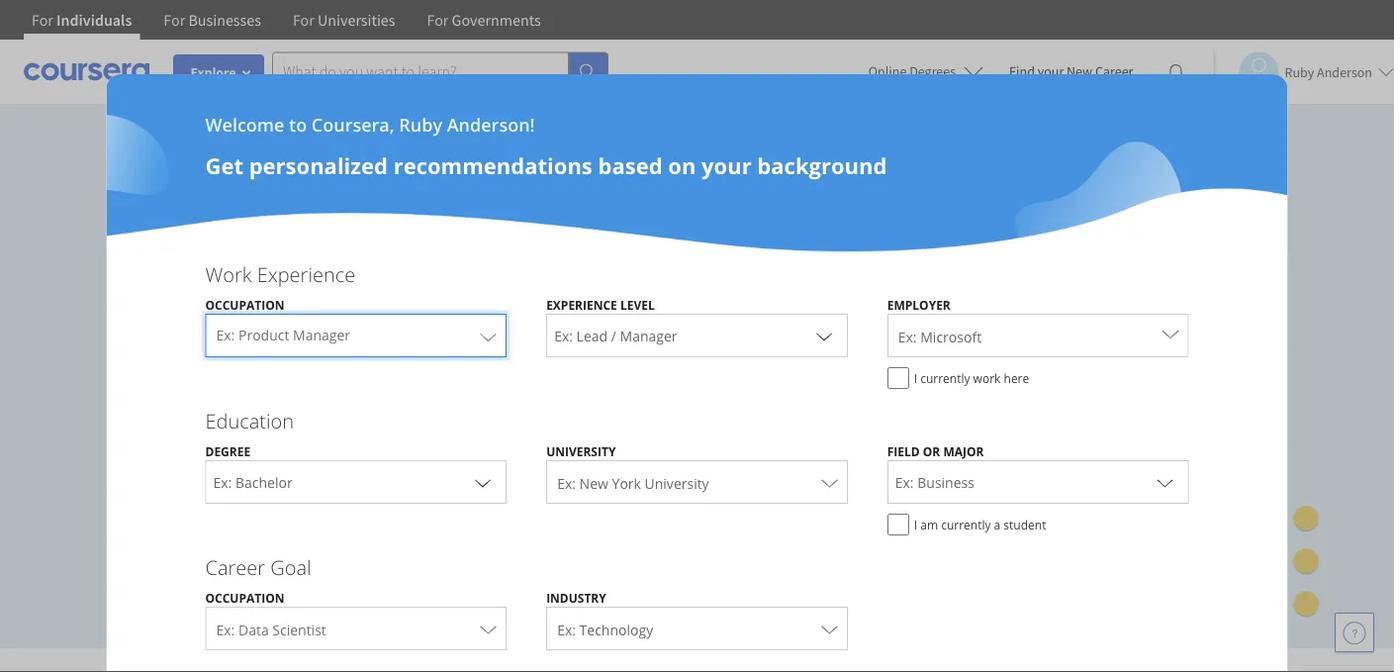 Task type: vqa. For each thing, say whether or not it's contained in the screenshot.
Plus
no



Task type: locate. For each thing, give the bounding box(es) containing it.
coursera plus image
[[123, 186, 424, 216]]

york
[[612, 474, 641, 492]]

for for individuals
[[32, 10, 53, 30]]

1 horizontal spatial university
[[645, 474, 709, 492]]

1 vertical spatial your
[[702, 150, 752, 180]]

new
[[1067, 62, 1093, 80], [580, 474, 609, 492]]

1 vertical spatial or
[[123, 536, 142, 555]]

to up ready
[[300, 278, 321, 308]]

currently down ex: microsoft
[[921, 370, 971, 386]]

for left individuals
[[32, 10, 53, 30]]

field or major
[[888, 443, 984, 459]]

work
[[205, 260, 252, 288]]

ex: down the industry
[[557, 620, 576, 639]]

0 horizontal spatial or
[[123, 536, 142, 555]]

banner navigation
[[16, 0, 557, 40]]

0 vertical spatial currently
[[921, 370, 971, 386]]

university
[[547, 443, 616, 459], [645, 474, 709, 492]]

0 vertical spatial or
[[923, 443, 941, 459]]

for left "universities"
[[293, 10, 315, 30]]

1 vertical spatial chevron down image
[[1154, 470, 1177, 494]]

for left businesses
[[164, 10, 185, 30]]

or right field
[[923, 443, 941, 459]]

occupation up data
[[205, 590, 285, 606]]

1 horizontal spatial or
[[923, 443, 941, 459]]

on up included
[[678, 278, 705, 308]]

a
[[994, 516, 1001, 533]]

0 horizontal spatial new
[[580, 474, 609, 492]]

ex: microsoft
[[899, 327, 982, 346]]

for governments
[[427, 10, 541, 30]]

4 for from the left
[[427, 10, 449, 30]]

your
[[1038, 62, 1064, 80], [702, 150, 752, 180], [123, 348, 170, 377]]

ex: up subscription in the left of the page
[[216, 326, 235, 344]]

i currently work here
[[914, 370, 1030, 386]]

your down projects,
[[123, 348, 170, 377]]

ex: for ex: technology
[[557, 620, 576, 639]]

None search field
[[272, 52, 609, 92]]

occupation down work
[[205, 296, 285, 313]]

2 for from the left
[[164, 10, 185, 30]]

on right based
[[668, 150, 696, 180]]

1 vertical spatial currently
[[942, 516, 991, 533]]

I currently work here checkbox
[[888, 367, 910, 389]]

university up york
[[547, 443, 616, 459]]

businesses
[[189, 10, 261, 30]]

career
[[1096, 62, 1134, 80], [205, 553, 265, 581]]

new right find
[[1067, 62, 1093, 80]]

1 vertical spatial experience
[[547, 296, 618, 313]]

1 for from the left
[[32, 10, 53, 30]]

ex: down employer
[[899, 327, 917, 346]]

for universities
[[293, 10, 395, 30]]

new left york
[[580, 474, 609, 492]]

chevron down image for field or major
[[1154, 470, 1177, 494]]

welcome to coursera, ruby anderson!
[[205, 112, 535, 137]]

experience up ready
[[257, 260, 356, 288]]

your right find
[[1038, 62, 1064, 80]]

for left governments
[[427, 10, 449, 30]]

start 7-day free trial button
[[123, 475, 330, 523]]

1 vertical spatial university
[[645, 474, 709, 492]]

0 vertical spatial to
[[289, 112, 307, 137]]

unlimited
[[123, 278, 223, 308]]

experience left level at left
[[547, 296, 618, 313]]

currently
[[921, 370, 971, 386], [942, 516, 991, 533]]

goal
[[270, 553, 311, 581]]

based
[[598, 150, 663, 180]]

recommendations
[[394, 150, 593, 180]]

1 vertical spatial on
[[678, 278, 705, 308]]

3 for from the left
[[293, 10, 315, 30]]

0 vertical spatial on
[[668, 150, 696, 180]]

0 horizontal spatial your
[[123, 348, 170, 377]]

to
[[289, 112, 307, 137], [300, 278, 321, 308]]

chevron down image inside education element
[[1154, 470, 1177, 494]]

1 occupation from the top
[[205, 296, 285, 313]]

show notifications image
[[1165, 64, 1188, 88]]

experience
[[257, 260, 356, 288], [547, 296, 618, 313]]

0 horizontal spatial university
[[547, 443, 616, 459]]

your inside the unlimited access to 7,000+ world-class courses, hands-on projects, and job-ready certificate programs—all included in your subscription
[[123, 348, 170, 377]]

manager
[[293, 326, 350, 344]]

unlimited access to 7,000+ world-class courses, hands-on projects, and job-ready certificate programs—all included in your subscription
[[123, 278, 729, 377]]

ex: for ex: product manager
[[216, 326, 235, 344]]

0 vertical spatial i
[[914, 370, 918, 386]]

trial
[[267, 489, 299, 509]]

governments
[[452, 10, 541, 30]]

i
[[914, 370, 918, 386], [914, 516, 918, 533]]

occupation
[[205, 296, 285, 313], [205, 590, 285, 606]]

2 horizontal spatial your
[[1038, 62, 1064, 80]]

or
[[923, 443, 941, 459], [123, 536, 142, 555]]

currently left a
[[942, 516, 991, 533]]

0 horizontal spatial chevron down image
[[812, 324, 836, 347]]

0 vertical spatial university
[[547, 443, 616, 459]]

for for businesses
[[164, 10, 185, 30]]

1 i from the top
[[914, 370, 918, 386]]

occupation for work
[[205, 296, 285, 313]]

i right by checking this box, i am confirming that the employer listed above is my current employer. option
[[914, 370, 918, 386]]

or button
[[123, 535, 457, 556]]

to up personalized
[[289, 112, 307, 137]]

education element
[[186, 407, 1209, 545]]

1 horizontal spatial career
[[1096, 62, 1134, 80]]

ex:
[[216, 326, 235, 344], [899, 327, 917, 346], [557, 474, 576, 492], [216, 620, 235, 639], [557, 620, 576, 639]]

class
[[464, 278, 513, 308]]

career left the show notifications icon
[[1096, 62, 1134, 80]]

job-
[[260, 313, 299, 342]]

chevron down image
[[471, 470, 495, 494]]

0 vertical spatial occupation
[[205, 296, 285, 313]]

chevron down image inside "work experience" element
[[812, 324, 836, 347]]

or inside button
[[123, 536, 142, 555]]

help center image
[[1343, 621, 1367, 644]]

chevron down image
[[812, 324, 836, 347], [1154, 470, 1177, 494]]

i for i am currently a student
[[914, 516, 918, 533]]

1 vertical spatial career
[[205, 553, 265, 581]]

microsoft
[[921, 327, 982, 346]]

1 vertical spatial new
[[580, 474, 609, 492]]

i left am
[[914, 516, 918, 533]]

2 occupation from the top
[[205, 590, 285, 606]]

product
[[239, 326, 289, 344]]

1 vertical spatial occupation
[[205, 590, 285, 606]]

1 vertical spatial to
[[300, 278, 321, 308]]

i am currently a student
[[914, 516, 1047, 533]]

0 horizontal spatial career
[[205, 553, 265, 581]]

ex: left data
[[216, 620, 235, 639]]

to inside onboardingmodal dialog
[[289, 112, 307, 137]]

level
[[621, 296, 655, 313]]

ex: technology
[[557, 620, 654, 639]]

or down $59 at left bottom
[[123, 536, 142, 555]]

1 horizontal spatial new
[[1067, 62, 1093, 80]]

ruby
[[399, 112, 443, 137]]

1 horizontal spatial chevron down image
[[1154, 470, 1177, 494]]

ex: inside education element
[[557, 474, 576, 492]]

7-
[[192, 489, 206, 509]]

degree
[[205, 443, 251, 459]]

0 horizontal spatial experience
[[257, 260, 356, 288]]

programs—all
[[468, 313, 612, 342]]

ex: for ex: data scientist
[[216, 620, 235, 639]]

ex: left york
[[557, 474, 576, 492]]

and
[[216, 313, 255, 342]]

for
[[32, 10, 53, 30], [164, 10, 185, 30], [293, 10, 315, 30], [427, 10, 449, 30]]

university right york
[[645, 474, 709, 492]]

projects,
[[123, 313, 210, 342]]

your left background
[[702, 150, 752, 180]]

free
[[234, 489, 264, 509]]

1 vertical spatial i
[[914, 516, 918, 533]]

I am currently a student checkbox
[[888, 514, 910, 536]]

for individuals
[[32, 10, 132, 30]]

occupation inside "work experience" element
[[205, 296, 285, 313]]

experience level
[[547, 296, 655, 313]]

here
[[1004, 370, 1030, 386]]

your inside onboardingmodal dialog
[[702, 150, 752, 180]]

occupation inside career goal element
[[205, 590, 285, 606]]

get
[[205, 150, 244, 180]]

on
[[668, 150, 696, 180], [678, 278, 705, 308]]

2 i from the top
[[914, 516, 918, 533]]

0 vertical spatial career
[[1096, 62, 1134, 80]]

0 vertical spatial chevron down image
[[812, 324, 836, 347]]

2 vertical spatial your
[[123, 348, 170, 377]]

start 7-day free trial
[[155, 489, 299, 509]]

1 horizontal spatial your
[[702, 150, 752, 180]]

career left "goal"
[[205, 553, 265, 581]]

education
[[205, 407, 294, 434]]

ready
[[299, 313, 357, 342]]

for for governments
[[427, 10, 449, 30]]



Task type: describe. For each thing, give the bounding box(es) containing it.
am
[[921, 516, 939, 533]]

access
[[228, 278, 294, 308]]

find your new career link
[[1000, 59, 1144, 84]]

ex: for ex: microsoft
[[899, 327, 917, 346]]

technology
[[580, 620, 654, 639]]

find
[[1010, 62, 1035, 80]]

world-
[[399, 278, 464, 308]]

scientist
[[273, 620, 326, 639]]

employer
[[888, 296, 951, 313]]

to inside the unlimited access to 7,000+ world-class courses, hands-on projects, and job-ready certificate programs—all included in your subscription
[[300, 278, 321, 308]]

start
[[155, 489, 189, 509]]

hands-
[[608, 278, 678, 308]]

work experience
[[205, 260, 356, 288]]

career goal
[[205, 553, 311, 581]]

in
[[710, 313, 729, 342]]

for for universities
[[293, 10, 315, 30]]

ex: product manager
[[216, 326, 350, 344]]

subscription
[[175, 348, 301, 377]]

work experience element
[[186, 260, 1209, 399]]

career goal element
[[186, 553, 1209, 660]]

individuals
[[57, 10, 132, 30]]

anderson!
[[447, 112, 535, 137]]

on inside dialog
[[668, 150, 696, 180]]

$59
[[123, 444, 147, 463]]

onboardingmodal dialog
[[0, 0, 1395, 672]]

for businesses
[[164, 10, 261, 30]]

0 vertical spatial new
[[1067, 62, 1093, 80]]

anytime
[[254, 444, 312, 463]]

get personalized recommendations based on your background
[[205, 150, 887, 180]]

coursera,
[[312, 112, 395, 137]]

i for i currently work here
[[914, 370, 918, 386]]

major
[[944, 443, 984, 459]]

ex: new york university
[[557, 474, 709, 492]]

on inside the unlimited access to 7,000+ world-class courses, hands-on projects, and job-ready certificate programs—all included in your subscription
[[678, 278, 705, 308]]

chevron down image for experience level
[[812, 324, 836, 347]]

find your new career
[[1010, 62, 1134, 80]]

ex: for ex: new york university
[[557, 474, 576, 492]]

welcome
[[205, 112, 285, 137]]

ex: data scientist
[[216, 620, 326, 639]]

day
[[206, 489, 231, 509]]

cancel
[[207, 444, 251, 463]]

career inside onboardingmodal dialog
[[205, 553, 265, 581]]

universities
[[318, 10, 395, 30]]

7,000+
[[326, 278, 394, 308]]

field
[[888, 443, 920, 459]]

student
[[1004, 516, 1047, 533]]

included
[[618, 313, 705, 342]]

currently inside education element
[[942, 516, 991, 533]]

1 horizontal spatial experience
[[547, 296, 618, 313]]

coursera image
[[24, 56, 149, 87]]

occupation for career
[[205, 590, 285, 606]]

currently inside "work experience" element
[[921, 370, 971, 386]]

background
[[758, 150, 887, 180]]

industry
[[547, 590, 607, 606]]

$59 /month, cancel anytime
[[123, 444, 312, 463]]

new inside education element
[[580, 474, 609, 492]]

data
[[239, 620, 269, 639]]

personalized
[[249, 150, 388, 180]]

/month,
[[147, 444, 203, 463]]

certificate
[[363, 313, 462, 342]]

courses,
[[519, 278, 603, 308]]

0 vertical spatial experience
[[257, 260, 356, 288]]

work
[[974, 370, 1001, 386]]

or inside education element
[[923, 443, 941, 459]]

0 vertical spatial your
[[1038, 62, 1064, 80]]



